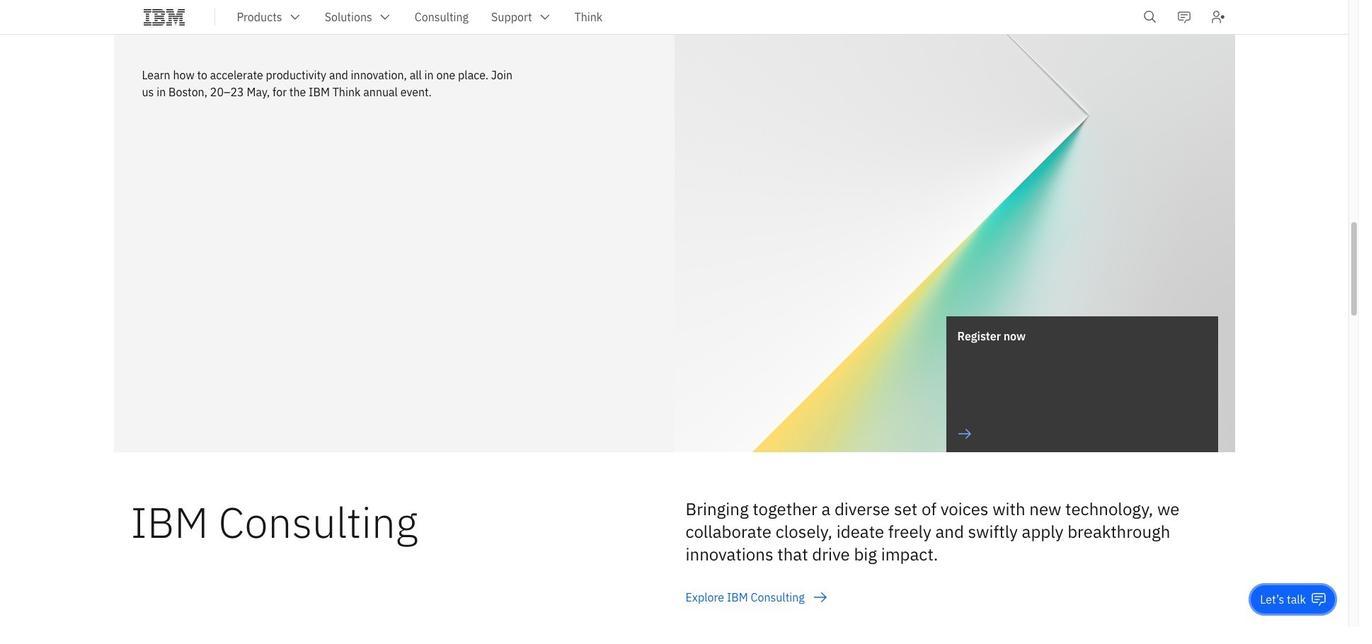 Task type: vqa. For each thing, say whether or not it's contained in the screenshot.
'LET'S TALK' 'element' at the bottom
yes



Task type: locate. For each thing, give the bounding box(es) containing it.
let's talk element
[[1261, 592, 1306, 608]]



